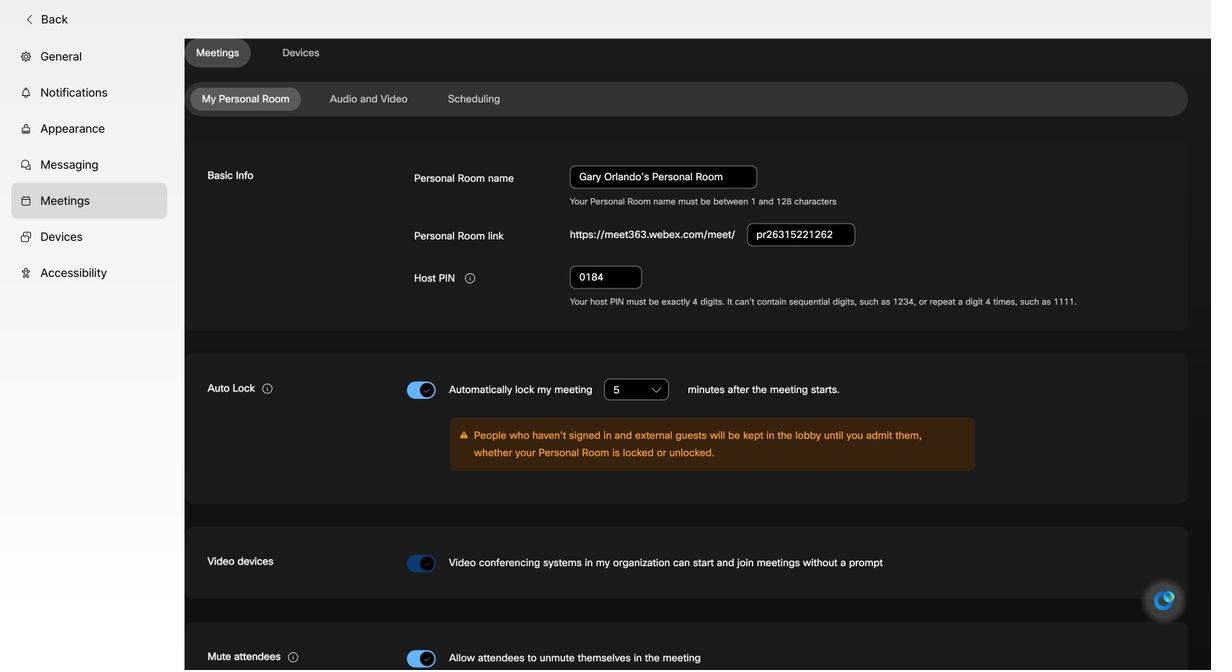 Task type: locate. For each thing, give the bounding box(es) containing it.
meetings tab
[[12, 183, 167, 219]]

wrapper image inside the meetings tab
[[20, 195, 32, 207]]

3 wrapper image from the top
[[20, 195, 32, 207]]

wrapper image for the meetings tab
[[20, 195, 32, 207]]

2 wrapper image from the top
[[20, 159, 32, 171]]

wrapper image inside general tab
[[20, 51, 32, 63]]

notifications tab
[[12, 75, 167, 111]]

wrapper image inside messaging tab
[[20, 159, 32, 171]]

wrapper image
[[24, 14, 35, 25], [20, 87, 32, 99], [20, 123, 32, 135], [20, 231, 32, 243]]

messaging tab
[[12, 147, 167, 183]]

wrapper image inside devices tab
[[20, 231, 32, 243]]

accessibility tab
[[12, 255, 167, 291]]

wrapper image inside accessibility tab
[[20, 267, 32, 279]]

wrapper image inside the appearance tab
[[20, 123, 32, 135]]

appearance tab
[[12, 111, 167, 147]]

wrapper image for general tab
[[20, 51, 32, 63]]

1 wrapper image from the top
[[20, 51, 32, 63]]

wrapper image inside notifications tab
[[20, 87, 32, 99]]

wrapper image
[[20, 51, 32, 63], [20, 159, 32, 171], [20, 195, 32, 207], [20, 267, 32, 279]]

4 wrapper image from the top
[[20, 267, 32, 279]]



Task type: describe. For each thing, give the bounding box(es) containing it.
wrapper image for the appearance tab
[[20, 123, 32, 135]]

devices tab
[[12, 219, 167, 255]]

general tab
[[12, 39, 167, 75]]

settings navigation
[[0, 39, 185, 670]]

wrapper image for messaging tab
[[20, 159, 32, 171]]

wrapper image for notifications tab
[[20, 87, 32, 99]]

wrapper image for accessibility tab at the left top of page
[[20, 267, 32, 279]]

wrapper image for devices tab in the left of the page
[[20, 231, 32, 243]]



Task type: vqa. For each thing, say whether or not it's contained in the screenshot.
'navigation' at the left of the page
no



